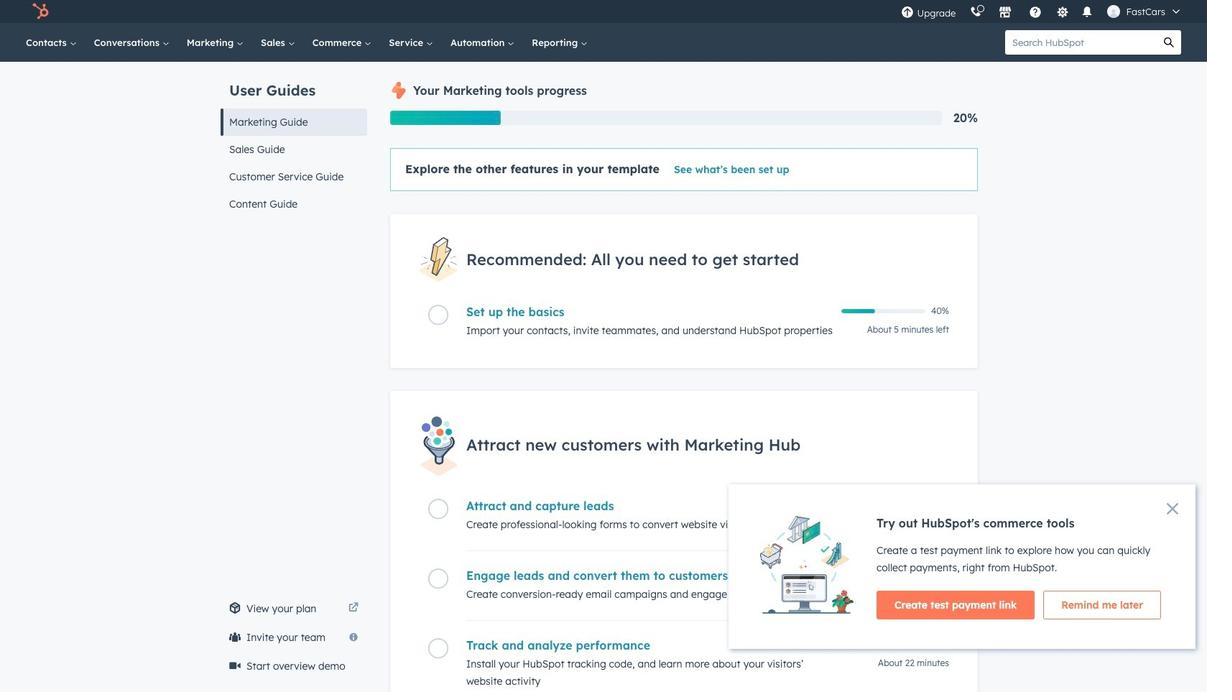 Task type: vqa. For each thing, say whether or not it's contained in the screenshot.
LINK OPENS IN A NEW WINDOW 'image'
yes



Task type: locate. For each thing, give the bounding box(es) containing it.
menu
[[895, 0, 1191, 23]]

link opens in a new window image
[[349, 600, 359, 618]]

progress bar
[[390, 111, 501, 125]]



Task type: describe. For each thing, give the bounding box(es) containing it.
user guides element
[[221, 62, 367, 218]]

christina overa image
[[1108, 5, 1121, 18]]

marketplaces image
[[1000, 6, 1013, 19]]

close image
[[1168, 503, 1179, 515]]

Search HubSpot search field
[[1006, 30, 1157, 55]]

[object object] complete progress bar
[[842, 309, 876, 314]]

link opens in a new window image
[[349, 603, 359, 614]]



